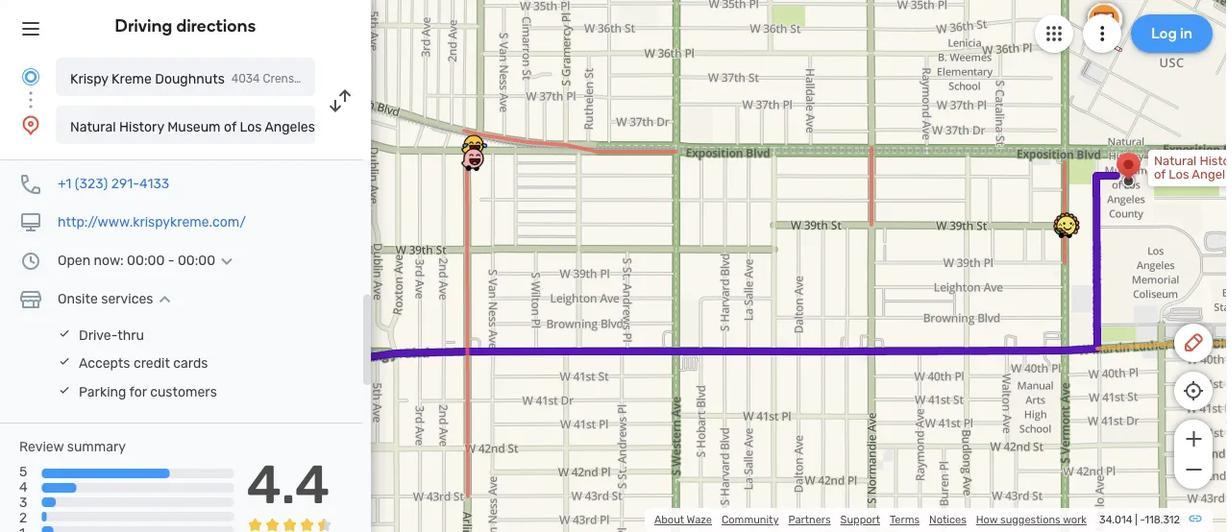 Task type: vqa. For each thing, say whether or not it's contained in the screenshot.
15 on the left of the page
no



Task type: locate. For each thing, give the bounding box(es) containing it.
http://www.krispykreme.com/
[[58, 214, 246, 230]]

+1 (323) 291-4133 link
[[58, 176, 169, 192]]

store image
[[19, 288, 42, 311]]

krispy
[[70, 71, 108, 86]]

zoom out image
[[1182, 458, 1206, 481]]

118.312
[[1145, 514, 1180, 527]]

computer image
[[19, 211, 42, 234]]

partners
[[788, 514, 831, 527]]

00:00 down http://www.krispykreme.com/ link
[[178, 253, 215, 269]]

accepts
[[79, 356, 130, 371]]

now:
[[94, 253, 124, 269]]

- up chevron up 'icon'
[[168, 253, 174, 269]]

accepts credit cards
[[79, 356, 208, 371]]

driving
[[115, 15, 172, 36]]

community link
[[722, 514, 779, 527]]

waze
[[687, 514, 712, 527]]

link image
[[1188, 511, 1203, 527]]

2 checkmark image from the top
[[58, 383, 71, 396]]

checkmark image
[[58, 326, 71, 340], [58, 383, 71, 396]]

krispy kreme doughnuts button
[[56, 58, 315, 96]]

pencil image
[[1182, 332, 1205, 355]]

- right '|'
[[1140, 514, 1145, 527]]

0 vertical spatial -
[[168, 253, 174, 269]]

1 horizontal spatial 00:00
[[178, 253, 215, 269]]

los
[[240, 119, 262, 135]]

checkmark image up checkmark icon
[[58, 326, 71, 340]]

notices
[[929, 514, 967, 527]]

drive-
[[79, 327, 117, 343]]

driving directions
[[115, 15, 256, 36]]

checkmark image down checkmark icon
[[58, 383, 71, 396]]

2 00:00 from the left
[[178, 253, 215, 269]]

thru
[[117, 327, 144, 343]]

credit
[[133, 356, 170, 371]]

00:00
[[127, 253, 165, 269], [178, 253, 215, 269]]

work
[[1063, 514, 1087, 527]]

0 vertical spatial checkmark image
[[58, 326, 71, 340]]

1 vertical spatial checkmark image
[[58, 383, 71, 396]]

-
[[168, 253, 174, 269], [1140, 514, 1145, 527]]

notices link
[[929, 514, 967, 527]]

doughnuts
[[155, 71, 225, 86]]

terms
[[890, 514, 920, 527]]

34.014 | -118.312
[[1099, 514, 1180, 527]]

chevron up image
[[153, 292, 176, 307]]

current location image
[[19, 65, 42, 88]]

natural history museum of los angeles county button
[[56, 106, 364, 144]]

1 checkmark image from the top
[[58, 326, 71, 340]]

review
[[19, 439, 64, 455]]

terms link
[[890, 514, 920, 527]]

0 horizontal spatial 00:00
[[127, 253, 165, 269]]

291-
[[111, 176, 139, 192]]

4
[[19, 479, 28, 495]]

1 vertical spatial -
[[1140, 514, 1145, 527]]

4133
[[139, 176, 169, 192]]

00:00 right now:
[[127, 253, 165, 269]]

onsite services button
[[58, 291, 176, 307]]



Task type: describe. For each thing, give the bounding box(es) containing it.
open now: 00:00 - 00:00 button
[[58, 253, 238, 269]]

parking for customers
[[79, 384, 217, 400]]

1 horizontal spatial -
[[1140, 514, 1145, 527]]

cards
[[173, 356, 208, 371]]

support link
[[841, 514, 880, 527]]

+1
[[58, 176, 71, 192]]

onsite
[[58, 291, 98, 307]]

natural
[[70, 119, 116, 135]]

of
[[224, 119, 236, 135]]

1 00:00 from the left
[[127, 253, 165, 269]]

checkmark image for parking for customers
[[58, 383, 71, 396]]

3
[[19, 495, 27, 511]]

community
[[722, 514, 779, 527]]

open now: 00:00 - 00:00
[[58, 253, 215, 269]]

zoom in image
[[1182, 428, 1206, 451]]

2
[[19, 510, 27, 526]]

parking
[[79, 384, 126, 400]]

5 4 3 2
[[19, 464, 28, 526]]

checkmark image
[[58, 355, 71, 368]]

county
[[318, 119, 364, 135]]

how
[[976, 514, 998, 527]]

summary
[[67, 439, 126, 455]]

angeles
[[265, 119, 315, 135]]

review summary
[[19, 439, 126, 455]]

krispy kreme doughnuts
[[70, 71, 225, 86]]

about
[[654, 514, 684, 527]]

customers
[[150, 384, 217, 400]]

call image
[[19, 172, 42, 196]]

onsite services
[[58, 291, 153, 307]]

34.014
[[1099, 514, 1133, 527]]

natural history museum of los angeles county
[[70, 119, 364, 135]]

location image
[[19, 113, 42, 136]]

open
[[58, 253, 90, 269]]

4.4
[[247, 453, 330, 517]]

+1 (323) 291-4133
[[58, 176, 169, 192]]

clock image
[[19, 249, 42, 272]]

history
[[119, 119, 164, 135]]

about waze community partners support terms notices how suggestions work
[[654, 514, 1087, 527]]

how suggestions work link
[[976, 514, 1087, 527]]

|
[[1135, 514, 1138, 527]]

5
[[19, 464, 27, 480]]

partners link
[[788, 514, 831, 527]]

museum
[[167, 119, 221, 135]]

(323)
[[75, 176, 108, 192]]

checkmark image for drive-thru
[[58, 326, 71, 340]]

kreme
[[112, 71, 152, 86]]

services
[[101, 291, 153, 307]]

http://www.krispykreme.com/ link
[[58, 214, 246, 230]]

0 horizontal spatial -
[[168, 253, 174, 269]]

chevron down image
[[215, 253, 238, 269]]

about waze link
[[654, 514, 712, 527]]

suggestions
[[1000, 514, 1061, 527]]

drive-thru
[[79, 327, 144, 343]]

directions
[[176, 15, 256, 36]]

support
[[841, 514, 880, 527]]

for
[[129, 384, 147, 400]]



